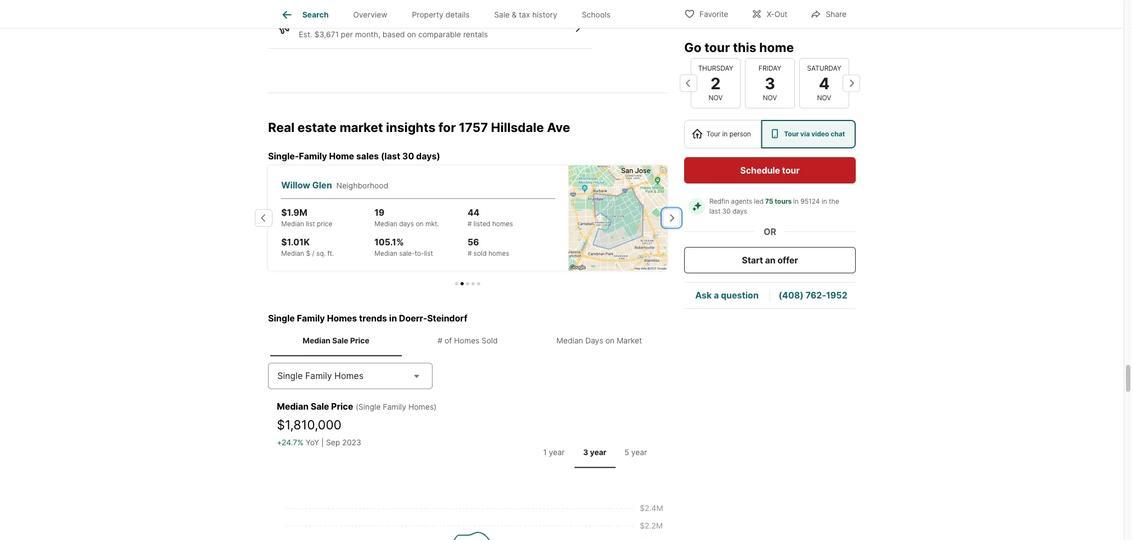 Task type: locate. For each thing, give the bounding box(es) containing it.
median
[[281, 220, 304, 228], [375, 220, 397, 228], [281, 250, 304, 258], [375, 250, 397, 258], [303, 336, 331, 345], [557, 336, 583, 345], [277, 402, 309, 412]]

30
[[402, 151, 414, 161], [723, 208, 731, 216]]

year inside tab
[[590, 448, 607, 457]]

2 vertical spatial on
[[606, 336, 615, 345]]

3 year tab
[[575, 439, 616, 466]]

chat
[[831, 130, 845, 138]]

year inside tab
[[549, 448, 565, 457]]

3
[[765, 74, 776, 93], [583, 448, 588, 457]]

# inside # of homes sold tab
[[438, 336, 443, 345]]

list right sale-
[[424, 250, 433, 258]]

tour inside "button"
[[782, 165, 800, 176]]

2 tour from the left
[[784, 130, 799, 138]]

nov down '2'
[[709, 94, 723, 102]]

0 vertical spatial on
[[407, 30, 416, 39]]

days inside 19 median days on mkt.
[[399, 220, 414, 228]]

5 year
[[625, 448, 647, 457]]

homes for 44
[[492, 220, 513, 228]]

# of homes sold tab
[[402, 327, 534, 354]]

0 vertical spatial price
[[350, 336, 370, 345]]

homes up the (single
[[335, 371, 364, 382]]

2 horizontal spatial year
[[632, 448, 647, 457]]

1 horizontal spatial nov
[[763, 94, 777, 102]]

median left days
[[557, 336, 583, 345]]

105.1% median sale-to-list
[[375, 237, 433, 258]]

sale & tax history
[[494, 10, 557, 19]]

on inside median days on market tab
[[606, 336, 615, 345]]

on right days
[[606, 336, 615, 345]]

homes for sold
[[454, 336, 480, 345]]

sale up $1,810,000
[[311, 402, 329, 412]]

0 horizontal spatial list
[[306, 220, 315, 228]]

tour via video chat
[[784, 130, 845, 138]]

family right the (single
[[383, 403, 406, 412]]

1 vertical spatial on
[[416, 220, 424, 228]]

0 vertical spatial homes
[[492, 220, 513, 228]]

tour left via at the right of the page
[[784, 130, 799, 138]]

# inside 56 # sold homes
[[468, 250, 472, 258]]

3 inside 3 year tab
[[583, 448, 588, 457]]

19
[[375, 207, 385, 218]]

overview
[[353, 10, 388, 19]]

days up 105.1% median sale-to-list
[[399, 220, 414, 228]]

go tour this home
[[684, 39, 794, 55]]

list box
[[684, 120, 856, 149]]

family left home
[[299, 151, 327, 161]]

0 vertical spatial tour
[[705, 39, 730, 55]]

homes inside 44 # listed homes
[[492, 220, 513, 228]]

sale-
[[399, 250, 415, 258]]

median up single family homes at the left bottom
[[303, 336, 331, 345]]

1 vertical spatial homes
[[489, 250, 509, 258]]

0 vertical spatial tab list
[[268, 0, 632, 28]]

redfin agents led 75 tours in 95124
[[710, 198, 820, 206]]

None button
[[691, 58, 741, 109], [745, 58, 795, 109], [800, 58, 850, 109], [691, 58, 741, 109], [745, 58, 795, 109], [800, 58, 850, 109]]

0 horizontal spatial days
[[399, 220, 414, 228]]

friday
[[759, 64, 782, 72]]

list inside 105.1% median sale-to-list
[[424, 250, 433, 258]]

5 year tab
[[616, 439, 656, 466]]

30 right last on the top
[[723, 208, 731, 216]]

tour up the thursday
[[705, 39, 730, 55]]

redfin
[[710, 198, 730, 206]]

1 nov from the left
[[709, 94, 723, 102]]

0 vertical spatial days
[[733, 208, 748, 216]]

share button
[[801, 2, 856, 25]]

homes right sold
[[489, 250, 509, 258]]

1 horizontal spatial tour
[[782, 165, 800, 176]]

1 vertical spatial #
[[468, 250, 472, 258]]

family up 'median sale price'
[[297, 313, 325, 324]]

0 vertical spatial homes
[[327, 313, 357, 324]]

0 vertical spatial 30
[[402, 151, 414, 161]]

2 vertical spatial homes
[[335, 371, 364, 382]]

1 horizontal spatial tour
[[784, 130, 799, 138]]

tour left person
[[707, 130, 721, 138]]

homes right listed
[[492, 220, 513, 228]]

family
[[299, 151, 327, 161], [297, 313, 325, 324], [305, 371, 332, 382], [383, 403, 406, 412]]

nov inside the "saturday 4 nov"
[[817, 94, 832, 102]]

1 vertical spatial 3
[[583, 448, 588, 457]]

thursday
[[698, 64, 734, 72]]

0 vertical spatial 3
[[765, 74, 776, 93]]

in left person
[[723, 130, 728, 138]]

2 year from the left
[[590, 448, 607, 457]]

homes inside 56 # sold homes
[[489, 250, 509, 258]]

next image
[[843, 75, 861, 92]]

sale inside the median sale price (single family homes) $1,810,000
[[311, 402, 329, 412]]

image image
[[569, 166, 667, 271]]

on left mkt.
[[416, 220, 424, 228]]

1 vertical spatial tour
[[782, 165, 800, 176]]

0 horizontal spatial tour
[[705, 39, 730, 55]]

homes
[[327, 313, 357, 324], [454, 336, 480, 345], [335, 371, 364, 382]]

year right the 1
[[549, 448, 565, 457]]

2 vertical spatial tab list
[[531, 437, 659, 469]]

0 horizontal spatial 3
[[583, 448, 588, 457]]

0 horizontal spatial tour
[[707, 130, 721, 138]]

sale left &
[[494, 10, 510, 19]]

0 vertical spatial list
[[306, 220, 315, 228]]

median down $1.9m
[[281, 220, 304, 228]]

single
[[268, 313, 295, 324], [278, 371, 303, 382]]

price
[[350, 336, 370, 345], [331, 402, 353, 412]]

1 horizontal spatial sale
[[332, 336, 349, 345]]

in
[[723, 130, 728, 138], [794, 198, 799, 206], [822, 198, 827, 206], [389, 313, 397, 324]]

sale inside tab
[[332, 336, 349, 345]]

tour right schedule
[[782, 165, 800, 176]]

2 horizontal spatial sale
[[494, 10, 510, 19]]

nov
[[709, 94, 723, 102], [763, 94, 777, 102], [817, 94, 832, 102]]

list
[[306, 220, 315, 228], [424, 250, 433, 258]]

schedule
[[741, 165, 780, 176]]

insights
[[386, 120, 436, 135]]

next image
[[663, 209, 681, 227]]

tab list
[[268, 0, 632, 28], [268, 325, 667, 357], [531, 437, 659, 469]]

hillsdale
[[491, 120, 544, 135]]

44
[[468, 207, 480, 218]]

family down "median sale price" tab on the left of page
[[305, 371, 332, 382]]

tour inside option
[[707, 130, 721, 138]]

1 horizontal spatial 30
[[723, 208, 731, 216]]

1 vertical spatial days
[[399, 220, 414, 228]]

0 vertical spatial sale
[[494, 10, 510, 19]]

month,
[[355, 30, 381, 39]]

year for 3 year
[[590, 448, 607, 457]]

median days on market tab
[[534, 327, 665, 354]]

price left the (single
[[331, 402, 353, 412]]

0 vertical spatial #
[[468, 220, 472, 228]]

this
[[733, 39, 757, 55]]

1 vertical spatial sale
[[332, 336, 349, 345]]

tour inside 'option'
[[784, 130, 799, 138]]

per
[[341, 30, 353, 39]]

year left 5
[[590, 448, 607, 457]]

1 vertical spatial 30
[[723, 208, 731, 216]]

1 vertical spatial tab list
[[268, 325, 667, 357]]

3 year from the left
[[632, 448, 647, 457]]

price down single family homes trends in doerr-steindorf
[[350, 336, 370, 345]]

# left of
[[438, 336, 443, 345]]

trends
[[359, 313, 387, 324]]

(last
[[381, 151, 400, 161]]

$
[[306, 250, 310, 258]]

3 nov from the left
[[817, 94, 832, 102]]

previous image
[[255, 209, 273, 227]]

video
[[812, 130, 829, 138]]

to-
[[415, 250, 424, 258]]

tab list containing 1 year
[[531, 437, 659, 469]]

tax
[[519, 10, 530, 19]]

2 horizontal spatial nov
[[817, 94, 832, 102]]

year inside tab
[[632, 448, 647, 457]]

1 vertical spatial price
[[331, 402, 353, 412]]

price inside tab
[[350, 336, 370, 345]]

median sale price
[[303, 336, 370, 345]]

median down 105.1%
[[375, 250, 397, 258]]

tour
[[707, 130, 721, 138], [784, 130, 799, 138]]

1 year tab
[[534, 439, 575, 466]]

willow glen link
[[281, 179, 337, 192]]

family for single family homes trends in doerr-steindorf
[[297, 313, 325, 324]]

1 horizontal spatial year
[[590, 448, 607, 457]]

days down agents
[[733, 208, 748, 216]]

1 year from the left
[[549, 448, 565, 457]]

19 median days on mkt.
[[375, 207, 439, 228]]

overview tab
[[341, 2, 400, 28]]

median inside $1.9m median list price
[[281, 220, 304, 228]]

0 vertical spatial single
[[268, 313, 295, 324]]

sale
[[494, 10, 510, 19], [332, 336, 349, 345], [311, 402, 329, 412]]

1
[[543, 448, 547, 457]]

3 inside friday 3 nov
[[765, 74, 776, 93]]

price
[[317, 220, 332, 228]]

list left price
[[306, 220, 315, 228]]

home
[[760, 39, 794, 55]]

in left the
[[822, 198, 827, 206]]

1 horizontal spatial list
[[424, 250, 433, 258]]

nov inside friday 3 nov
[[763, 94, 777, 102]]

price inside the median sale price (single family homes) $1,810,000
[[331, 402, 353, 412]]

year
[[549, 448, 565, 457], [590, 448, 607, 457], [632, 448, 647, 457]]

in the last 30 days
[[710, 198, 841, 216]]

single family homes
[[278, 371, 364, 382]]

ask a question link
[[696, 290, 759, 301]]

tour via video chat option
[[762, 120, 856, 149]]

median down 19
[[375, 220, 397, 228]]

out
[[775, 10, 788, 19]]

neighborhood
[[337, 181, 388, 190]]

# inside 44 # listed homes
[[468, 220, 472, 228]]

homes right of
[[454, 336, 480, 345]]

x-out button
[[742, 2, 797, 25]]

offer
[[778, 255, 798, 266]]

an
[[765, 255, 776, 266]]

1 horizontal spatial days
[[733, 208, 748, 216]]

homes for trends
[[327, 313, 357, 324]]

median down $1.01k
[[281, 250, 304, 258]]

single for single family homes trends in doerr-steindorf
[[268, 313, 295, 324]]

property details tab
[[400, 2, 482, 28]]

year right 5
[[632, 448, 647, 457]]

2 nov from the left
[[763, 94, 777, 102]]

on right based
[[407, 30, 416, 39]]

0 horizontal spatial year
[[549, 448, 565, 457]]

2 vertical spatial #
[[438, 336, 443, 345]]

# down 44
[[468, 220, 472, 228]]

1 tour from the left
[[707, 130, 721, 138]]

via
[[801, 130, 810, 138]]

1 vertical spatial homes
[[454, 336, 480, 345]]

slide 3 dot image
[[466, 282, 469, 286]]

1 horizontal spatial 3
[[765, 74, 776, 93]]

friday 3 nov
[[759, 64, 782, 102]]

homes up 'median sale price'
[[327, 313, 357, 324]]

(single
[[356, 403, 381, 412]]

homes inside # of homes sold tab
[[454, 336, 480, 345]]

nov down friday
[[763, 94, 777, 102]]

3 down friday
[[765, 74, 776, 93]]

sale for median sale price (single family homes) $1,810,000
[[311, 402, 329, 412]]

1 vertical spatial list
[[424, 250, 433, 258]]

+24.7%
[[277, 438, 304, 447]]

comparable
[[418, 30, 461, 39]]

nov down 4
[[817, 94, 832, 102]]

(408) 762-1952
[[779, 290, 848, 301]]

30 right (last
[[402, 151, 414, 161]]

days
[[586, 336, 604, 345]]

nov inside thursday 2 nov
[[709, 94, 723, 102]]

search
[[302, 10, 329, 19]]

0 horizontal spatial nov
[[709, 94, 723, 102]]

3 right 1 year tab
[[583, 448, 588, 457]]

slide 5 dot image
[[477, 282, 480, 286]]

&
[[512, 10, 517, 19]]

steindorf
[[427, 313, 468, 324]]

go
[[684, 39, 702, 55]]

rentals
[[463, 30, 488, 39]]

# left sold
[[468, 250, 472, 258]]

1 vertical spatial single
[[278, 371, 303, 382]]

sale down single family homes trends in doerr-steindorf
[[332, 336, 349, 345]]

2 vertical spatial sale
[[311, 402, 329, 412]]

0 horizontal spatial sale
[[311, 402, 329, 412]]

median up $1,810,000
[[277, 402, 309, 412]]

for
[[439, 120, 456, 135]]

56
[[468, 237, 479, 248]]

0 horizontal spatial 30
[[402, 151, 414, 161]]

ask a question
[[696, 290, 759, 301]]

thursday 2 nov
[[698, 64, 734, 102]]

slide 4 dot image
[[472, 282, 475, 286]]

single for single family homes
[[278, 371, 303, 382]]



Task type: vqa. For each thing, say whether or not it's contained in the screenshot.
month
no



Task type: describe. For each thing, give the bounding box(es) containing it.
in right 'trends'
[[389, 313, 397, 324]]

or
[[764, 227, 777, 237]]

list box containing tour in person
[[684, 120, 856, 149]]

yoy
[[306, 438, 319, 447]]

nov for 4
[[817, 94, 832, 102]]

family inside the median sale price (single family homes) $1,810,000
[[383, 403, 406, 412]]

1757
[[459, 120, 488, 135]]

price for median sale price
[[350, 336, 370, 345]]

single-
[[268, 151, 299, 161]]

schedule tour
[[741, 165, 800, 176]]

start an offer button
[[684, 247, 856, 274]]

property details
[[412, 10, 470, 19]]

sale inside 'tab'
[[494, 10, 510, 19]]

2023
[[342, 438, 361, 447]]

home
[[329, 151, 354, 161]]

price for median sale price (single family homes) $1,810,000
[[331, 402, 353, 412]]

ask
[[696, 290, 712, 301]]

start an offer
[[742, 255, 798, 266]]

sq.
[[316, 250, 326, 258]]

75
[[765, 198, 774, 206]]

5
[[625, 448, 629, 457]]

sep
[[326, 438, 340, 447]]

sale for median sale price
[[332, 336, 349, 345]]

nov for 3
[[763, 94, 777, 102]]

year for 1 year
[[549, 448, 565, 457]]

estate
[[298, 120, 337, 135]]

median inside $1.01k median $ / sq. ft.
[[281, 250, 304, 258]]

history
[[533, 10, 557, 19]]

a
[[714, 290, 719, 301]]

tour for go
[[705, 39, 730, 55]]

schedule tour button
[[684, 157, 856, 184]]

3 year
[[583, 448, 607, 457]]

95124
[[801, 198, 820, 206]]

median inside 19 median days on mkt.
[[375, 220, 397, 228]]

favorite button
[[675, 2, 738, 25]]

762-
[[806, 290, 826, 301]]

1 year
[[543, 448, 565, 457]]

glen
[[312, 180, 332, 190]]

real estate market insights for 1757 hillsdale ave
[[268, 120, 570, 135]]

on inside rental earnings est. $3,671 per month, based on comparable rentals
[[407, 30, 416, 39]]

30 inside in the last 30 days
[[723, 208, 731, 216]]

of
[[445, 336, 452, 345]]

family for single-family home sales (last 30 days)
[[299, 151, 327, 161]]

nov for 2
[[709, 94, 723, 102]]

slide 2 dot image
[[461, 282, 464, 286]]

$1,810,000
[[277, 418, 342, 433]]

list inside $1.9m median list price
[[306, 220, 315, 228]]

est.
[[299, 30, 312, 39]]

tour for tour via video chat
[[784, 130, 799, 138]]

median sale price tab
[[270, 327, 402, 354]]

market
[[340, 120, 383, 135]]

rental
[[299, 18, 326, 29]]

sale & tax history tab
[[482, 2, 570, 28]]

willow
[[281, 180, 310, 190]]

median days on market
[[557, 336, 642, 345]]

105.1%
[[375, 237, 404, 248]]

earnings
[[328, 18, 366, 29]]

homes)
[[409, 403, 437, 412]]

last
[[710, 208, 721, 216]]

in inside in the last 30 days
[[822, 198, 827, 206]]

in right tours
[[794, 198, 799, 206]]

carousel group
[[255, 163, 681, 286]]

56 # sold homes
[[468, 237, 509, 258]]

based
[[383, 30, 405, 39]]

|
[[321, 438, 324, 447]]

tour in person option
[[684, 120, 762, 149]]

tour for schedule
[[782, 165, 800, 176]]

agents
[[731, 198, 753, 206]]

# for 44
[[468, 220, 472, 228]]

# for 56
[[468, 250, 472, 258]]

$3,671
[[315, 30, 339, 39]]

previous image
[[680, 75, 698, 92]]

days)
[[416, 151, 440, 161]]

property
[[412, 10, 444, 19]]

rental earnings est. $3,671 per month, based on comparable rentals
[[299, 18, 488, 39]]

schools
[[582, 10, 611, 19]]

4
[[819, 74, 830, 93]]

tour for tour in person
[[707, 130, 721, 138]]

person
[[730, 130, 751, 138]]

sold
[[482, 336, 498, 345]]

tab list containing median sale price
[[268, 325, 667, 357]]

homes for 56
[[489, 250, 509, 258]]

on inside 19 median days on mkt.
[[416, 220, 424, 228]]

details
[[446, 10, 470, 19]]

led
[[754, 198, 764, 206]]

willow glen neighborhood
[[281, 180, 388, 190]]

schools tab
[[570, 2, 623, 28]]

ft.
[[328, 250, 334, 258]]

saturday 4 nov
[[807, 64, 842, 102]]

listed
[[474, 220, 491, 228]]

days inside in the last 30 days
[[733, 208, 748, 216]]

/
[[312, 250, 315, 258]]

# of homes sold
[[438, 336, 498, 345]]

$1.01k median $ / sq. ft.
[[281, 237, 334, 258]]

44 # listed homes
[[468, 207, 513, 228]]

x-
[[767, 10, 775, 19]]

question
[[721, 290, 759, 301]]

in inside option
[[723, 130, 728, 138]]

(408)
[[779, 290, 804, 301]]

search link
[[280, 8, 329, 21]]

family for single family homes
[[305, 371, 332, 382]]

sales
[[356, 151, 379, 161]]

median inside 105.1% median sale-to-list
[[375, 250, 397, 258]]

ave
[[547, 120, 570, 135]]

the
[[829, 198, 839, 206]]

$1.9m median list price
[[281, 207, 332, 228]]

+24.7% yoy | sep 2023
[[277, 438, 361, 447]]

median inside the median sale price (single family homes) $1,810,000
[[277, 402, 309, 412]]

tab list containing search
[[268, 0, 632, 28]]

slide 1 dot image
[[455, 282, 458, 286]]

start
[[742, 255, 763, 266]]

(408) 762-1952 link
[[779, 290, 848, 301]]

1952
[[826, 290, 848, 301]]

$1.01k
[[281, 237, 310, 248]]

year for 5 year
[[632, 448, 647, 457]]



